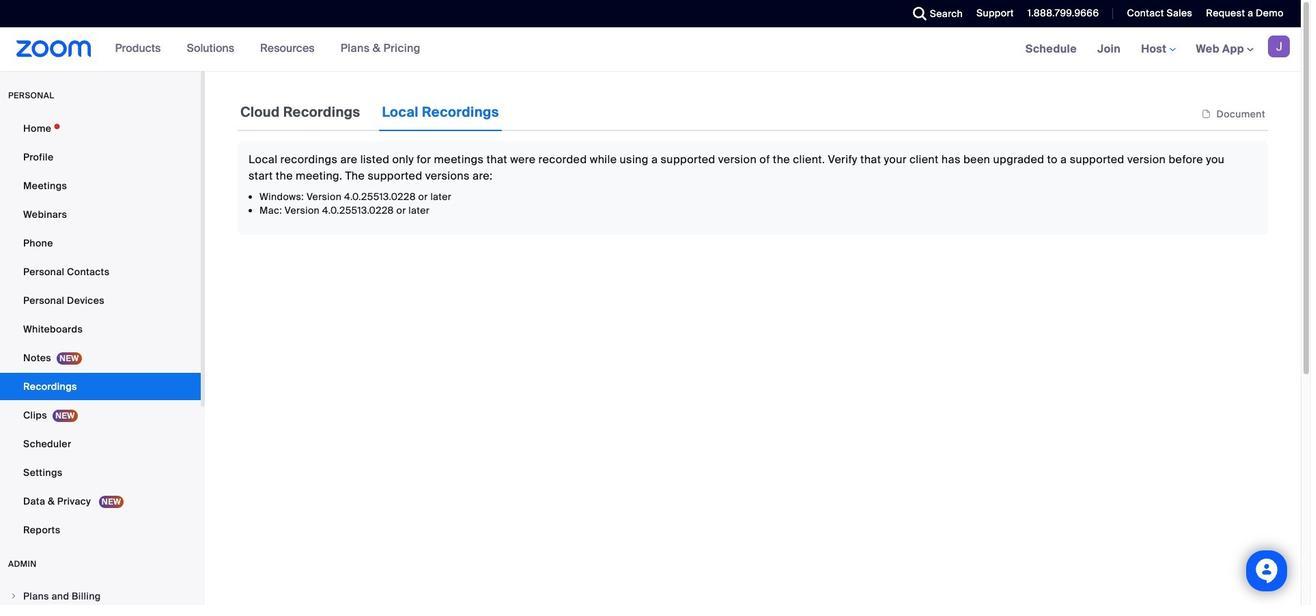 Task type: describe. For each thing, give the bounding box(es) containing it.
meetings navigation
[[1016, 27, 1302, 72]]

tabs of recording tab list
[[238, 93, 502, 131]]

zoom logo image
[[16, 40, 91, 57]]

2 tab from the left
[[380, 93, 502, 131]]

profile picture image
[[1269, 36, 1291, 57]]

main content element
[[238, 93, 1269, 235]]

1 tab from the left
[[238, 93, 363, 131]]



Task type: vqa. For each thing, say whether or not it's contained in the screenshot.
'banner'
yes



Task type: locate. For each thing, give the bounding box(es) containing it.
file image
[[1202, 108, 1212, 120]]

personal menu menu
[[0, 115, 201, 545]]

right image
[[10, 592, 18, 601]]

product information navigation
[[105, 27, 431, 71]]

banner
[[0, 27, 1302, 72]]

1 horizontal spatial tab
[[380, 93, 502, 131]]

0 horizontal spatial tab
[[238, 93, 363, 131]]

tab
[[238, 93, 363, 131], [380, 93, 502, 131]]

menu item
[[0, 583, 201, 605]]



